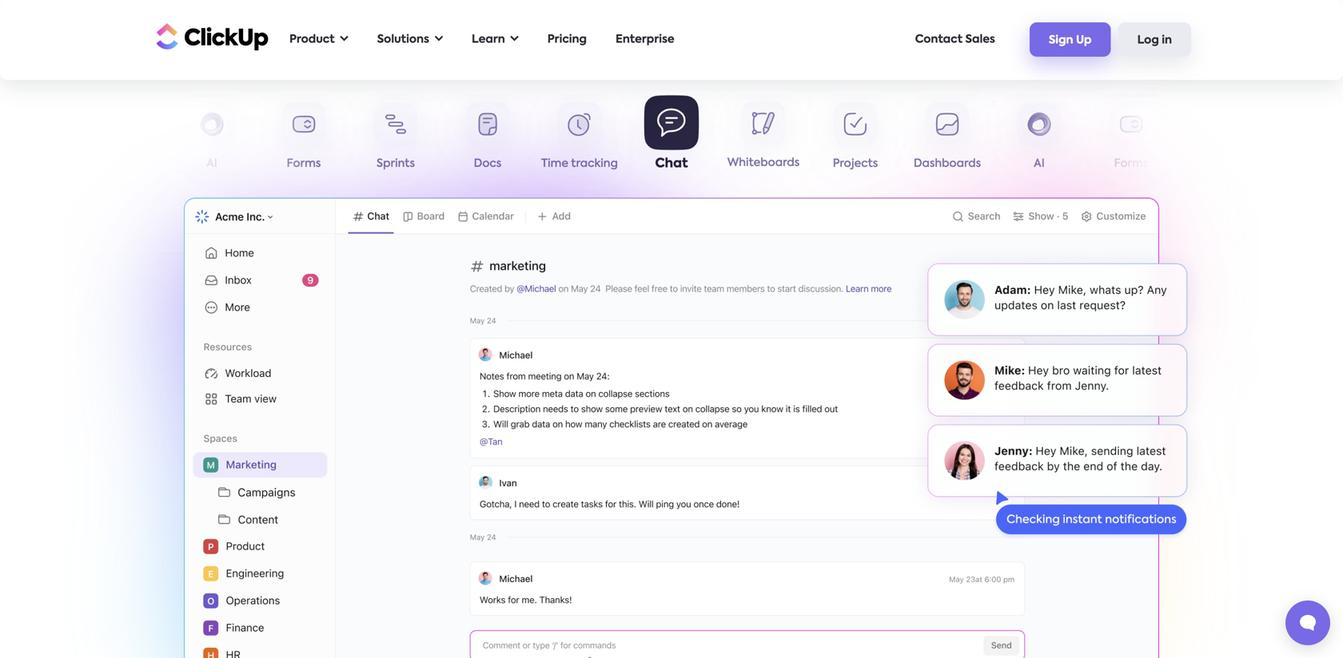 Task type: describe. For each thing, give the bounding box(es) containing it.
1 ai button from the left
[[166, 102, 258, 176]]

1 dashboards from the left
[[86, 158, 154, 170]]

2 sprints button from the left
[[1178, 102, 1269, 176]]

product button
[[281, 23, 356, 56]]

enterprise
[[616, 34, 675, 45]]

1 forms from the left
[[287, 158, 321, 170]]

contact sales
[[915, 34, 995, 45]]

log
[[1138, 35, 1159, 46]]

time tracking
[[541, 158, 618, 170]]

sign
[[1049, 35, 1074, 46]]

1 forms button from the left
[[258, 102, 350, 176]]

1 sprints from the left
[[377, 158, 415, 170]]

chat button
[[626, 96, 718, 176]]

pricing
[[548, 34, 587, 45]]

1 dashboards button from the left
[[74, 102, 166, 176]]

clickup image
[[152, 21, 269, 52]]

contact
[[915, 34, 963, 45]]

2 dashboards from the left
[[914, 158, 981, 170]]

pricing link
[[540, 23, 595, 56]]

1 sprints button from the left
[[350, 102, 442, 176]]

docs
[[474, 158, 502, 170]]

contact sales link
[[907, 23, 1003, 56]]

tracking
[[571, 158, 618, 170]]

time tracking button
[[534, 102, 626, 176]]

projects
[[833, 158, 878, 170]]

2 ai from the left
[[1034, 158, 1045, 170]]

sign up
[[1049, 35, 1092, 46]]

2 forms from the left
[[1114, 158, 1149, 170]]

in
[[1162, 35, 1172, 46]]



Task type: locate. For each thing, give the bounding box(es) containing it.
dashboards
[[86, 158, 154, 170], [914, 158, 981, 170]]

2 dashboards button from the left
[[902, 102, 994, 176]]

0 horizontal spatial dashboards button
[[74, 102, 166, 176]]

whiteboards button
[[718, 101, 810, 174]]

1 horizontal spatial forms
[[1114, 158, 1149, 170]]

log in link
[[1118, 23, 1191, 57]]

2 ai button from the left
[[994, 102, 1086, 176]]

1 horizontal spatial sprints button
[[1178, 102, 1269, 176]]

whiteboards
[[727, 156, 800, 168]]

0 horizontal spatial sprints button
[[350, 102, 442, 176]]

2 forms button from the left
[[1086, 102, 1178, 176]]

forms
[[287, 158, 321, 170], [1114, 158, 1149, 170]]

ai button
[[166, 102, 258, 176], [994, 102, 1086, 176]]

sign up button
[[1030, 23, 1111, 57]]

log in
[[1138, 35, 1172, 46]]

1 ai from the left
[[206, 158, 217, 170]]

solutions
[[377, 34, 429, 45]]

forms button
[[258, 102, 350, 176], [1086, 102, 1178, 176]]

sprints
[[377, 158, 415, 170], [1204, 158, 1243, 170]]

1 horizontal spatial sprints
[[1204, 158, 1243, 170]]

0 horizontal spatial ai
[[206, 158, 217, 170]]

chat image
[[184, 198, 1160, 659], [908, 246, 1207, 542]]

product
[[289, 34, 335, 45]]

0 horizontal spatial ai button
[[166, 102, 258, 176]]

0 horizontal spatial dashboards
[[86, 158, 154, 170]]

enterprise link
[[608, 23, 683, 56]]

projects button
[[810, 102, 902, 176]]

2 sprints from the left
[[1204, 158, 1243, 170]]

time
[[541, 158, 569, 170]]

0 horizontal spatial sprints
[[377, 158, 415, 170]]

sprints button
[[350, 102, 442, 176], [1178, 102, 1269, 176]]

1 horizontal spatial dashboards button
[[902, 102, 994, 176]]

1 horizontal spatial ai button
[[994, 102, 1086, 176]]

learn
[[472, 34, 505, 45]]

0 horizontal spatial forms button
[[258, 102, 350, 176]]

1 horizontal spatial ai
[[1034, 158, 1045, 170]]

up
[[1076, 35, 1092, 46]]

solutions button
[[369, 23, 451, 56]]

0 horizontal spatial forms
[[287, 158, 321, 170]]

1 horizontal spatial forms button
[[1086, 102, 1178, 176]]

docs button
[[442, 102, 534, 176]]

1 horizontal spatial dashboards
[[914, 158, 981, 170]]

chat
[[655, 159, 688, 171]]

learn button
[[464, 23, 527, 56]]

ai
[[206, 158, 217, 170], [1034, 158, 1045, 170]]

dashboards button
[[74, 102, 166, 176], [902, 102, 994, 176]]

sales
[[966, 34, 995, 45]]



Task type: vqa. For each thing, say whether or not it's contained in the screenshot.
first "AI" 'button'
yes



